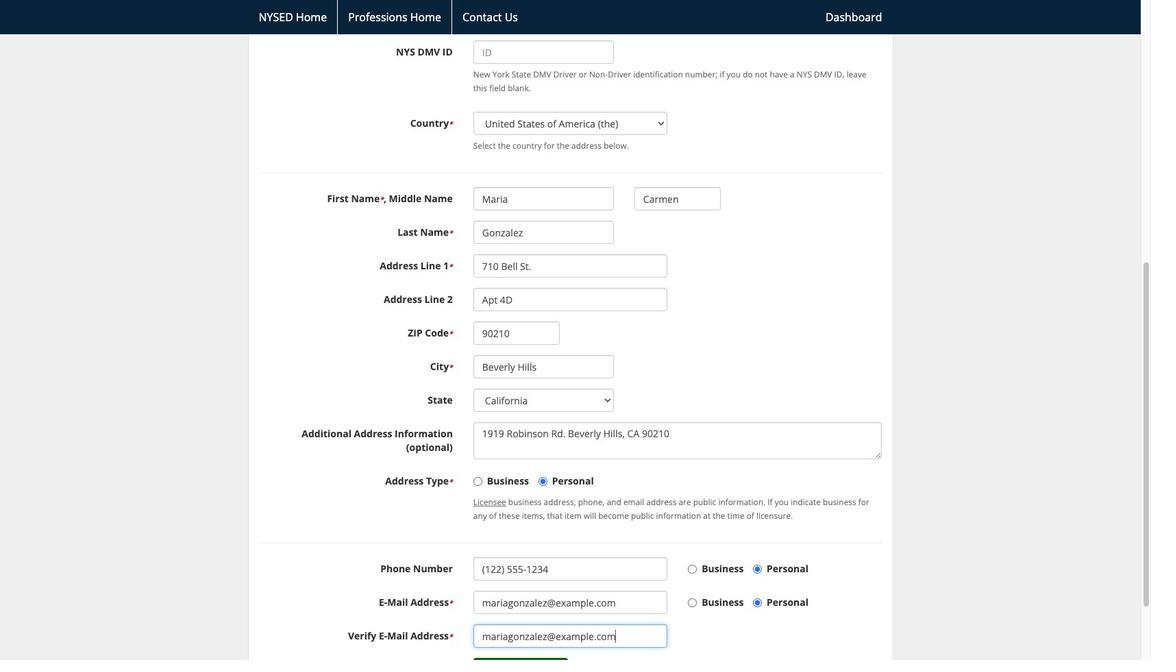 Task type: locate. For each thing, give the bounding box(es) containing it.
None radio
[[474, 477, 483, 486], [688, 565, 697, 574], [753, 565, 762, 574], [753, 599, 762, 608], [474, 477, 483, 486], [688, 565, 697, 574], [753, 565, 762, 574], [753, 599, 762, 608]]

Address Line 2 text field
[[474, 288, 668, 311]]

None radio
[[539, 477, 548, 486], [688, 599, 697, 608], [539, 477, 548, 486], [688, 599, 697, 608]]

Address Line 1 text field
[[474, 254, 668, 278]]

None submit
[[474, 658, 569, 660]]

Please re-enter your e-mail address. text field
[[474, 625, 668, 648]]

MM/DD/YYYY text field
[[474, 0, 614, 6]]

Email text field
[[474, 591, 668, 614]]



Task type: vqa. For each thing, say whether or not it's contained in the screenshot.
ZIP Code text field
yes



Task type: describe. For each thing, give the bounding box(es) containing it.
ZIP Code text field
[[474, 322, 560, 345]]

City text field
[[474, 355, 614, 379]]

Last Name text field
[[474, 221, 614, 244]]

First Name text field
[[474, 187, 614, 211]]

Please provide your full address if your address would not fit in the fields above. text field
[[474, 422, 883, 459]]

ID text field
[[474, 41, 614, 64]]

Middle Name text field
[[635, 187, 722, 211]]

Enter phone number (optional) text field
[[474, 557, 668, 581]]



